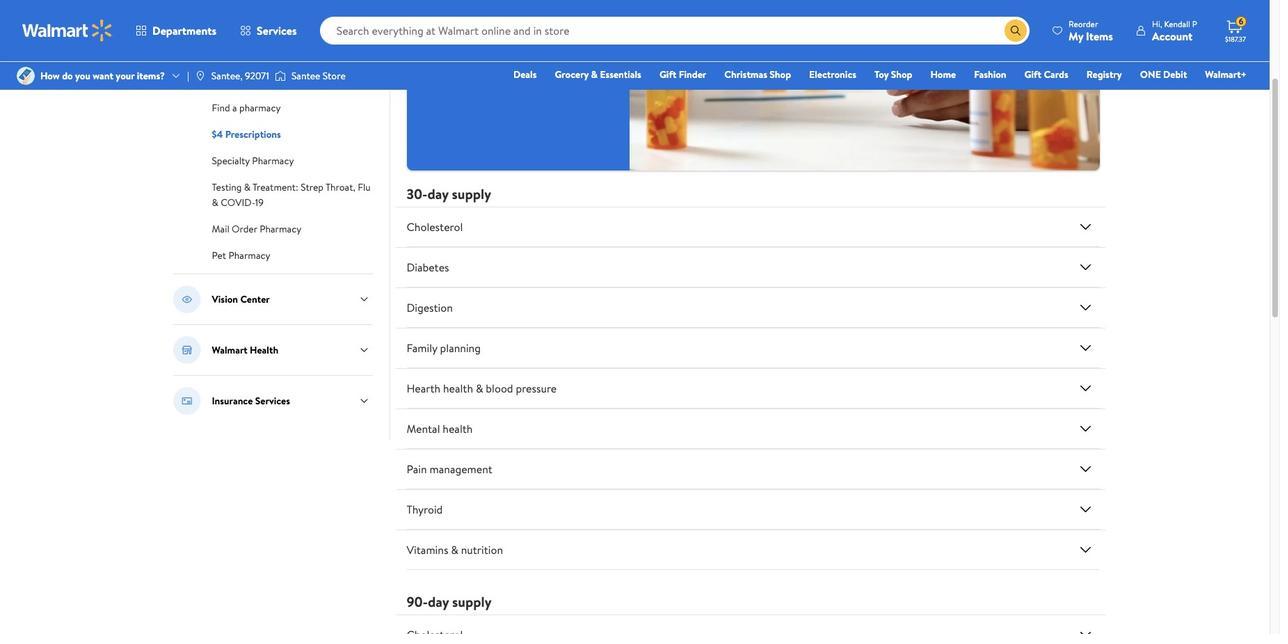 Task type: locate. For each thing, give the bounding box(es) containing it.
gift left finder
[[660, 68, 677, 81]]

walmart health
[[212, 343, 278, 357]]

0 horizontal spatial  image
[[195, 70, 206, 81]]

gift for gift finder
[[660, 68, 677, 81]]

vaccines
[[212, 74, 249, 88]]

vitamins & nutrition
[[407, 542, 503, 558]]

center
[[240, 292, 270, 306]]

kendall
[[1165, 18, 1191, 30]]

pharmacy up treatment: on the top of the page
[[252, 154, 294, 168]]

shop right christmas
[[770, 68, 791, 81]]

0 vertical spatial supply
[[452, 185, 491, 203]]

shop for toy shop
[[891, 68, 913, 81]]

& down testing
[[212, 196, 218, 209]]

shop right toy
[[891, 68, 913, 81]]

0 vertical spatial pharmacy
[[252, 154, 294, 168]]

mail
[[212, 222, 230, 236]]

testing
[[212, 180, 242, 194]]

gift finder
[[660, 68, 707, 81]]

gift left cards
[[1025, 68, 1042, 81]]

2 shop from the left
[[891, 68, 913, 81]]

vitamins
[[407, 542, 449, 558]]

1 vertical spatial prescriptions
[[248, 48, 303, 62]]

testing & treatment: strep throat, flu & covid-19 link
[[212, 179, 371, 209]]

transfer prescriptions link
[[212, 47, 303, 62]]

health right hearth
[[443, 381, 473, 396]]

day up cholesterol
[[428, 185, 449, 203]]

strep
[[301, 180, 324, 194]]

90-day supply
[[407, 593, 492, 611]]

1 shop from the left
[[770, 68, 791, 81]]

supply up cholesterol
[[452, 185, 491, 203]]

 image for santee, 92071
[[195, 70, 206, 81]]

prescriptions inside refill prescriptions link
[[236, 22, 291, 35]]

1 horizontal spatial gift
[[1025, 68, 1042, 81]]

0 vertical spatial day
[[428, 185, 449, 203]]

gift inside gift cards link
[[1025, 68, 1042, 81]]

pr
[[473, 19, 485, 33]]

 image
[[275, 69, 286, 83], [195, 70, 206, 81]]

toy shop
[[875, 68, 913, 81]]

supply for 30-day supply
[[452, 185, 491, 203]]

& for testing
[[244, 180, 251, 194]]

find a pharmacy
[[212, 101, 281, 115]]

1 horizontal spatial shop
[[891, 68, 913, 81]]

pain management
[[407, 462, 493, 477]]

2 vertical spatial prescriptions
[[225, 127, 281, 141]]

90-
[[407, 593, 428, 611]]

Walmart Site-Wide search field
[[320, 17, 1030, 45]]

walmart image
[[22, 19, 113, 42]]

& right grocery
[[591, 68, 598, 81]]

Search search field
[[320, 17, 1030, 45]]

walmart health image
[[173, 336, 201, 364]]

1 vertical spatial pharmacy
[[260, 222, 301, 236]]

compra en pr link
[[424, 19, 485, 33]]

& right vitamins
[[451, 542, 459, 558]]

 image for santee store
[[275, 69, 286, 83]]

1 gift from the left
[[660, 68, 677, 81]]

gift cards
[[1025, 68, 1069, 81]]

hearth
[[407, 381, 441, 396]]

walmart+
[[1206, 68, 1247, 81]]

find a pharmacy link
[[212, 100, 281, 115]]

2 vertical spatial pharmacy
[[229, 248, 270, 262]]

gift inside 'gift finder' link
[[660, 68, 677, 81]]

prescriptions up transfer prescriptions link
[[236, 22, 291, 35]]

santee store
[[292, 69, 346, 83]]

prescriptions inside $4 prescriptions link
[[225, 127, 281, 141]]

2 health from the top
[[443, 421, 473, 437]]

92071
[[245, 69, 269, 83]]

family
[[407, 341, 438, 356]]

want
[[93, 69, 113, 83]]

pharmacy for pet pharmacy
[[229, 248, 270, 262]]

essentials
[[600, 68, 642, 81]]

pet pharmacy
[[212, 248, 270, 262]]

insurance services
[[212, 394, 290, 408]]

services button
[[228, 14, 309, 47]]

day down vitamins
[[428, 593, 449, 611]]

items?
[[137, 69, 165, 83]]

prescriptions up 'specialty pharmacy' link
[[225, 127, 281, 141]]

items
[[1087, 28, 1114, 44]]

specialty pharmacy
[[212, 154, 294, 168]]

 image right 92071
[[275, 69, 286, 83]]

vision center
[[212, 292, 270, 306]]

pharmacy
[[252, 154, 294, 168], [260, 222, 301, 236], [229, 248, 270, 262]]

vision
[[212, 292, 238, 306]]

0 horizontal spatial gift
[[660, 68, 677, 81]]

walmart insurance services image
[[173, 387, 201, 415]]

$4 prescriptions
[[212, 127, 281, 141]]

0 vertical spatial prescriptions
[[236, 22, 291, 35]]

prescriptions inside transfer prescriptions link
[[248, 48, 303, 62]]

6 $187.37
[[1226, 15, 1246, 44]]

management
[[430, 462, 493, 477]]

hearth health & blood pressure image
[[1078, 380, 1094, 397]]

covid-
[[221, 196, 255, 209]]

& for grocery
[[591, 68, 598, 81]]

health right mental
[[443, 421, 473, 437]]

 image right |
[[195, 70, 206, 81]]

1 vertical spatial day
[[428, 593, 449, 611]]

supply down nutrition
[[452, 593, 492, 611]]

treatment:
[[253, 180, 299, 194]]

insurance
[[212, 394, 253, 408]]

electronics link
[[803, 67, 863, 82]]

& up covid-
[[244, 180, 251, 194]]

hi,
[[1153, 18, 1163, 30]]

1 vertical spatial services
[[255, 394, 290, 408]]

pressure
[[516, 381, 557, 396]]

0 vertical spatial health
[[443, 381, 473, 396]]

pain
[[407, 462, 427, 477]]

pharmacy down the order
[[229, 248, 270, 262]]

a
[[233, 101, 237, 115]]

services
[[257, 23, 297, 38], [255, 394, 290, 408]]

prescriptions down the services "popup button"
[[248, 48, 303, 62]]

christmas shop link
[[718, 67, 798, 82]]

mail order pharmacy
[[212, 222, 301, 236]]

19
[[255, 196, 264, 209]]

day for 30-
[[428, 185, 449, 203]]

toy
[[875, 68, 889, 81]]

specialty pharmacy link
[[212, 152, 294, 168]]

1 health from the top
[[443, 381, 473, 396]]

diabetes
[[407, 260, 449, 275]]

 image
[[17, 67, 35, 85]]

shop for christmas shop
[[770, 68, 791, 81]]

prescriptions for refill prescriptions
[[236, 22, 291, 35]]

1 vertical spatial health
[[443, 421, 473, 437]]

1 vertical spatial supply
[[452, 593, 492, 611]]

services up transfer prescriptions link
[[257, 23, 297, 38]]

your
[[116, 69, 135, 83]]

0 vertical spatial services
[[257, 23, 297, 38]]

fashion link
[[968, 67, 1013, 82]]

1 horizontal spatial  image
[[275, 69, 286, 83]]

grocery & essentials
[[555, 68, 642, 81]]

&
[[591, 68, 598, 81], [244, 180, 251, 194], [212, 196, 218, 209], [476, 381, 483, 396], [451, 542, 459, 558]]

mental
[[407, 421, 440, 437]]

health
[[443, 381, 473, 396], [443, 421, 473, 437]]

prescriptions
[[236, 22, 291, 35], [248, 48, 303, 62], [225, 127, 281, 141]]

2 gift from the left
[[1025, 68, 1042, 81]]

0 horizontal spatial shop
[[770, 68, 791, 81]]

search icon image
[[1011, 25, 1022, 36]]

santee, 92071
[[211, 69, 269, 83]]

supply
[[452, 185, 491, 203], [452, 593, 492, 611]]

$187.37
[[1226, 34, 1246, 44]]

pharmacy down 19
[[260, 222, 301, 236]]

how
[[40, 69, 60, 83]]

|
[[187, 69, 189, 83]]

compra en pr
[[424, 19, 485, 33]]

services right "insurance"
[[255, 394, 290, 408]]



Task type: vqa. For each thing, say whether or not it's contained in the screenshot.
Vaccines link
yes



Task type: describe. For each thing, give the bounding box(es) containing it.
deals
[[514, 68, 537, 81]]

reorder
[[1069, 18, 1099, 30]]

refill prescriptions
[[212, 22, 291, 35]]

vision center image
[[173, 285, 201, 313]]

pet pharmacy link
[[212, 247, 270, 262]]

health
[[250, 343, 278, 357]]

one debit link
[[1134, 67, 1194, 82]]

health for hearth
[[443, 381, 473, 396]]

thyroid image
[[1078, 501, 1094, 518]]

pain management image
[[1078, 461, 1094, 478]]

30-
[[407, 185, 428, 203]]

find
[[212, 101, 230, 115]]

services inside "popup button"
[[257, 23, 297, 38]]

thyroid
[[407, 502, 443, 517]]

my
[[1069, 28, 1084, 44]]

p
[[1193, 18, 1198, 30]]

gift cards link
[[1019, 67, 1075, 82]]

gift for gift cards
[[1025, 68, 1042, 81]]

family planning
[[407, 341, 481, 356]]

day for 90-
[[428, 593, 449, 611]]

planning
[[440, 341, 481, 356]]

hearth health & blood pressure
[[407, 381, 557, 396]]

santee,
[[211, 69, 243, 83]]

family planning image
[[1078, 340, 1094, 357]]

refill prescriptions link
[[212, 20, 291, 35]]

cholesterol
[[407, 219, 463, 235]]

grocery & essentials link
[[549, 67, 648, 82]]

throat,
[[326, 180, 356, 194]]

prescriptions for transfer prescriptions
[[248, 48, 303, 62]]

digestion image
[[1078, 300, 1094, 316]]

how do you want your items?
[[40, 69, 165, 83]]

supply for 90-day supply
[[452, 593, 492, 611]]

vaccines link
[[212, 73, 249, 88]]

home link
[[925, 67, 963, 82]]

you
[[75, 69, 90, 83]]

registry link
[[1081, 67, 1129, 82]]

registry
[[1087, 68, 1122, 81]]

transfer
[[212, 48, 246, 62]]

one
[[1141, 68, 1161, 81]]

30-day supply
[[407, 185, 491, 203]]

home
[[931, 68, 956, 81]]

digestion
[[407, 300, 453, 316]]

reorder my items
[[1069, 18, 1114, 44]]

christmas shop
[[725, 68, 791, 81]]

& for vitamins
[[451, 542, 459, 558]]

health for mental
[[443, 421, 473, 437]]

diabetes image
[[1078, 259, 1094, 276]]

prescriptions for $4 prescriptions
[[225, 127, 281, 141]]

departments
[[152, 23, 217, 38]]

mail order pharmacy link
[[212, 221, 301, 236]]

$4 prescriptions link
[[212, 126, 281, 141]]

santee
[[292, 69, 320, 83]]

cholesterol image
[[1078, 219, 1094, 235]]

6
[[1239, 15, 1244, 27]]

account
[[1153, 28, 1193, 44]]

debit
[[1164, 68, 1188, 81]]

walmart
[[212, 343, 248, 357]]

finder
[[679, 68, 707, 81]]

blood
[[486, 381, 513, 396]]

pharmacy for specialty pharmacy
[[252, 154, 294, 168]]

en
[[460, 19, 470, 33]]

christmas
[[725, 68, 768, 81]]

gift finder link
[[653, 67, 713, 82]]

flu
[[358, 180, 371, 194]]

hi, kendall p account
[[1153, 18, 1198, 44]]

store
[[323, 69, 346, 83]]

nutrition
[[461, 542, 503, 558]]

mental health image
[[1078, 421, 1094, 437]]

grocery
[[555, 68, 589, 81]]

cholesterol image
[[1078, 627, 1094, 634]]

mental health
[[407, 421, 473, 437]]

order
[[232, 222, 257, 236]]

do
[[62, 69, 73, 83]]

compra
[[424, 19, 457, 33]]

toy shop link
[[869, 67, 919, 82]]

pharmacy
[[239, 101, 281, 115]]

vitamins & nutrition image
[[1078, 542, 1094, 558]]

departments button
[[124, 14, 228, 47]]

pet
[[212, 248, 226, 262]]

& left the blood
[[476, 381, 483, 396]]

one debit
[[1141, 68, 1188, 81]]

cards
[[1044, 68, 1069, 81]]

testing & treatment: strep throat, flu & covid-19
[[212, 180, 371, 209]]

refill
[[212, 22, 234, 35]]



